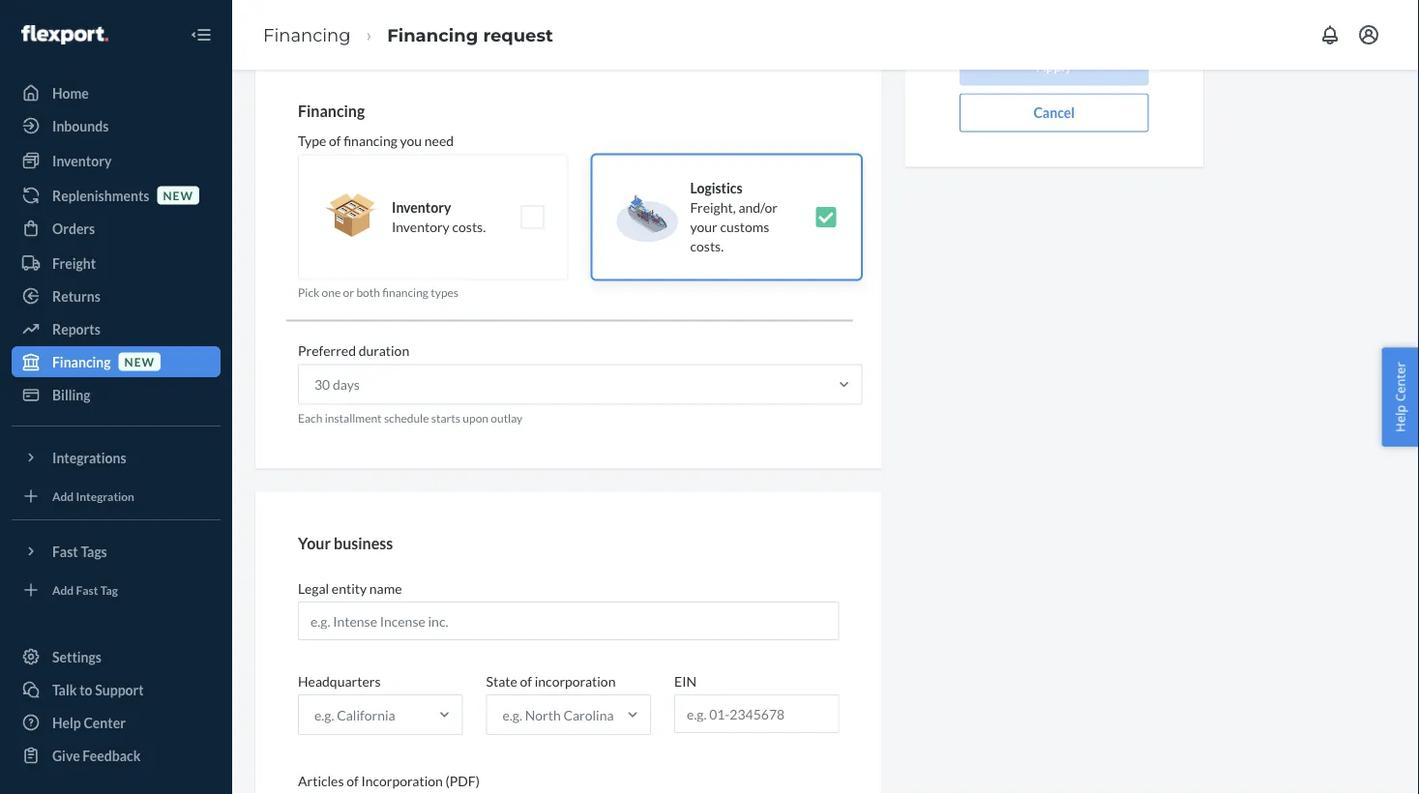Task type: vqa. For each thing, say whether or not it's contained in the screenshot.
the in inside the Pricing - Fulfillment Fees for SKUs See the fulfillment fees for all of the SKUs in your catalog
no



Task type: locate. For each thing, give the bounding box(es) containing it.
financing
[[344, 132, 397, 149], [382, 285, 428, 299]]

orders link
[[12, 213, 221, 244]]

give feedback
[[52, 747, 141, 764]]

0 horizontal spatial e.g.
[[314, 707, 334, 723]]

billing
[[52, 386, 90, 403]]

0 horizontal spatial help
[[52, 714, 81, 731]]

e.g. 01-2345678 text field
[[675, 696, 838, 732]]

freight
[[52, 255, 96, 271]]

incorporation
[[361, 773, 443, 789]]

integration
[[76, 489, 134, 503]]

0 horizontal spatial costs.
[[452, 218, 486, 235]]

e.g. left north
[[503, 707, 522, 723]]

add left integration
[[52, 489, 74, 503]]

1 vertical spatial help
[[52, 714, 81, 731]]

preferred
[[298, 342, 356, 359]]

add integration link
[[12, 481, 221, 512]]

outlay
[[491, 411, 523, 425]]

1 vertical spatial of
[[520, 673, 532, 689]]

type of financing you need
[[298, 132, 454, 149]]

inventory link
[[12, 145, 221, 176]]

fast
[[52, 543, 78, 560], [76, 583, 98, 597]]

e.g. down the headquarters
[[314, 707, 334, 723]]

types
[[431, 285, 459, 299]]

of
[[329, 132, 341, 149], [520, 673, 532, 689], [346, 773, 359, 789]]

freight,
[[690, 199, 736, 216]]

talk to support button
[[12, 674, 221, 705]]

add fast tag
[[52, 583, 118, 597]]

costs.
[[452, 218, 486, 235], [690, 238, 724, 254]]

costs. inside logistics freight, and/or your customs costs.
[[690, 238, 724, 254]]

state
[[486, 673, 517, 689]]

1 horizontal spatial help center
[[1391, 362, 1409, 432]]

articles
[[298, 773, 344, 789]]

2 add from the top
[[52, 583, 74, 597]]

fast tags
[[52, 543, 107, 560]]

1 horizontal spatial of
[[346, 773, 359, 789]]

0 horizontal spatial new
[[124, 354, 155, 368]]

2 e.g. from the left
[[503, 707, 522, 723]]

reports link
[[12, 313, 221, 344]]

add down fast tags
[[52, 583, 74, 597]]

talk
[[52, 681, 77, 698]]

help center
[[1391, 362, 1409, 432], [52, 714, 126, 731]]

tag
[[100, 583, 118, 597]]

1 add from the top
[[52, 489, 74, 503]]

inventory down 'inbounds'
[[52, 152, 112, 169]]

close navigation image
[[190, 23, 213, 46]]

e.g. north carolina
[[503, 707, 614, 723]]

1 vertical spatial add
[[52, 583, 74, 597]]

help center inside button
[[1391, 362, 1409, 432]]

of right articles
[[346, 773, 359, 789]]

flexport logo image
[[21, 25, 108, 44]]

0 vertical spatial add
[[52, 489, 74, 503]]

costs. down your
[[690, 238, 724, 254]]

0 vertical spatial help
[[1391, 405, 1409, 432]]

1 horizontal spatial center
[[1391, 362, 1409, 402]]

costs. up types on the left top of page
[[452, 218, 486, 235]]

add inside "link"
[[52, 489, 74, 503]]

0 vertical spatial costs.
[[452, 218, 486, 235]]

1 vertical spatial costs.
[[690, 238, 724, 254]]

1 vertical spatial new
[[124, 354, 155, 368]]

apply button
[[960, 47, 1149, 86]]

add
[[52, 489, 74, 503], [52, 583, 74, 597]]

of for state
[[520, 673, 532, 689]]

breadcrumbs navigation
[[248, 7, 569, 63]]

of for type
[[329, 132, 341, 149]]

add for add fast tag
[[52, 583, 74, 597]]

0 vertical spatial new
[[163, 188, 193, 202]]

0 vertical spatial inventory
[[52, 152, 112, 169]]

1 vertical spatial inventory
[[392, 199, 451, 216]]

days
[[333, 376, 360, 393]]

new down reports link
[[124, 354, 155, 368]]

your
[[690, 218, 717, 235]]

2 vertical spatial inventory
[[392, 218, 450, 235]]

0 horizontal spatial center
[[84, 714, 126, 731]]

0 horizontal spatial help center
[[52, 714, 126, 731]]

1 horizontal spatial e.g.
[[503, 707, 522, 723]]

0 vertical spatial fast
[[52, 543, 78, 560]]

inventory for inventory
[[52, 152, 112, 169]]

new for financing
[[124, 354, 155, 368]]

financing request
[[387, 24, 553, 45]]

inventory inventory costs.
[[392, 199, 486, 235]]

entity
[[332, 580, 367, 597]]

of right state
[[520, 673, 532, 689]]

fast left tags
[[52, 543, 78, 560]]

1 vertical spatial center
[[84, 714, 126, 731]]

articles of incorporation (pdf)
[[298, 773, 480, 789]]

incorporation
[[535, 673, 616, 689]]

help
[[1391, 405, 1409, 432], [52, 714, 81, 731]]

upon
[[463, 411, 488, 425]]

help center button
[[1382, 347, 1419, 447]]

2 vertical spatial of
[[346, 773, 359, 789]]

california
[[337, 707, 395, 723]]

1 horizontal spatial new
[[163, 188, 193, 202]]

new up orders link
[[163, 188, 193, 202]]

inventory inside inventory link
[[52, 152, 112, 169]]

financing
[[263, 24, 351, 45], [387, 24, 478, 45], [298, 101, 365, 120], [52, 354, 111, 370]]

tags
[[81, 543, 107, 560]]

support
[[95, 681, 144, 698]]

pick
[[298, 285, 319, 299]]

carolina
[[563, 707, 614, 723]]

financing right both
[[382, 285, 428, 299]]

logistics
[[690, 180, 742, 196]]

e.g. for e.g. california
[[314, 707, 334, 723]]

inventory up types on the left top of page
[[392, 218, 450, 235]]

e.g. california
[[314, 707, 395, 723]]

or
[[343, 285, 354, 299]]

fast left tag at bottom left
[[76, 583, 98, 597]]

duration
[[359, 342, 409, 359]]

inventory for inventory inventory costs.
[[392, 199, 451, 216]]

0 vertical spatial center
[[1391, 362, 1409, 402]]

inventory down "you"
[[392, 199, 451, 216]]

customs
[[720, 218, 769, 235]]

0 horizontal spatial of
[[329, 132, 341, 149]]

of right type
[[329, 132, 341, 149]]

give feedback button
[[12, 740, 221, 771]]

financing left "you"
[[344, 132, 397, 149]]

inventory
[[52, 152, 112, 169], [392, 199, 451, 216], [392, 218, 450, 235]]

financing link
[[263, 24, 351, 45]]

center inside button
[[1391, 362, 1409, 402]]

north
[[525, 707, 561, 723]]

2 horizontal spatial of
[[520, 673, 532, 689]]

type
[[298, 132, 326, 149]]

center
[[1391, 362, 1409, 402], [84, 714, 126, 731]]

need
[[424, 132, 454, 149]]

reports
[[52, 321, 100, 337]]

open account menu image
[[1357, 23, 1380, 46]]

1 e.g. from the left
[[314, 707, 334, 723]]

1 horizontal spatial help
[[1391, 405, 1409, 432]]

0 vertical spatial help center
[[1391, 362, 1409, 432]]

e.g.
[[314, 707, 334, 723], [503, 707, 522, 723]]

30 days
[[314, 376, 360, 393]]

1 horizontal spatial costs.
[[690, 238, 724, 254]]

0 vertical spatial of
[[329, 132, 341, 149]]

e.g. Intense Incense inc. field
[[298, 602, 839, 641]]

fast inside dropdown button
[[52, 543, 78, 560]]

e.g. for e.g. north carolina
[[503, 707, 522, 723]]

request
[[483, 24, 553, 45]]



Task type: describe. For each thing, give the bounding box(es) containing it.
financing request link
[[387, 24, 553, 45]]

name
[[369, 580, 402, 597]]

and/or
[[738, 199, 778, 216]]

1 vertical spatial fast
[[76, 583, 98, 597]]

new for replenishments
[[163, 188, 193, 202]]

business
[[334, 534, 393, 552]]

to
[[79, 681, 92, 698]]

orders
[[52, 220, 95, 237]]

replenishments
[[52, 187, 149, 204]]

0 vertical spatial financing
[[344, 132, 397, 149]]

starts
[[431, 411, 460, 425]]

costs. inside the inventory inventory costs.
[[452, 218, 486, 235]]

give
[[52, 747, 80, 764]]

inbounds
[[52, 118, 109, 134]]

add integration
[[52, 489, 134, 503]]

open notifications image
[[1318, 23, 1342, 46]]

integrations button
[[12, 442, 221, 473]]

inbounds link
[[12, 110, 221, 141]]

cancel button
[[960, 93, 1149, 132]]

home
[[52, 85, 89, 101]]

help inside button
[[1391, 405, 1409, 432]]

each
[[298, 411, 322, 425]]

returns
[[52, 288, 100, 304]]

headquarters
[[298, 673, 381, 689]]

preferred duration
[[298, 342, 409, 359]]

logistics freight, and/or your customs costs.
[[690, 180, 778, 254]]

one
[[322, 285, 341, 299]]

your
[[298, 534, 331, 552]]

integrations
[[52, 449, 126, 466]]

schedule
[[384, 411, 429, 425]]

30
[[314, 376, 330, 393]]

installment
[[325, 411, 382, 425]]

your business
[[298, 534, 393, 552]]

home link
[[12, 77, 221, 108]]

add for add integration
[[52, 489, 74, 503]]

add fast tag link
[[12, 575, 221, 606]]

state of incorporation
[[486, 673, 616, 689]]

talk to support
[[52, 681, 144, 698]]

(pdf)
[[445, 773, 480, 789]]

both
[[356, 285, 380, 299]]

apply
[[1036, 58, 1072, 75]]

ein
[[674, 673, 697, 689]]

freight link
[[12, 248, 221, 279]]

of for articles
[[346, 773, 359, 789]]

1 vertical spatial help center
[[52, 714, 126, 731]]

you
[[400, 132, 422, 149]]

fast tags button
[[12, 536, 221, 567]]

legal entity name
[[298, 580, 402, 597]]

help center link
[[12, 707, 221, 738]]

settings link
[[12, 641, 221, 672]]

1 vertical spatial financing
[[382, 285, 428, 299]]

check square image
[[814, 205, 838, 229]]

legal
[[298, 580, 329, 597]]

billing link
[[12, 379, 221, 410]]

pick one or both financing types
[[298, 285, 459, 299]]

feedback
[[83, 747, 141, 764]]

settings
[[52, 649, 102, 665]]

cancel
[[1034, 105, 1075, 121]]

each installment schedule starts upon outlay
[[298, 411, 523, 425]]

returns link
[[12, 281, 221, 311]]



